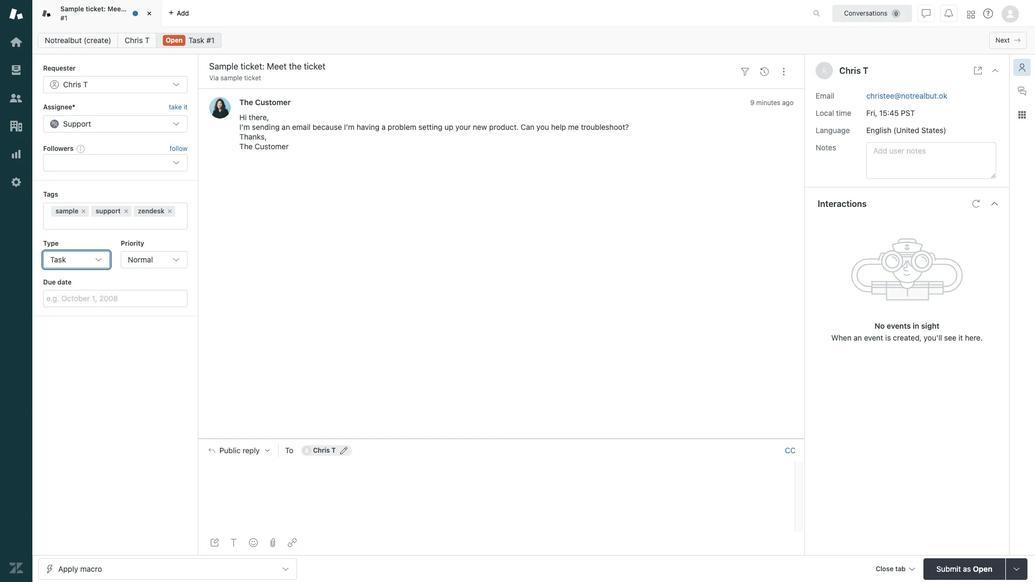 Task type: locate. For each thing, give the bounding box(es) containing it.
1 vertical spatial sample
[[56, 207, 78, 215]]

ticket right the at the top
[[137, 5, 155, 13]]

1 vertical spatial an
[[854, 333, 862, 342]]

requester element
[[43, 76, 188, 93]]

sample
[[60, 5, 84, 13]]

1 horizontal spatial i'm
[[344, 123, 355, 132]]

1 vertical spatial open
[[973, 564, 992, 573]]

to
[[285, 446, 293, 455]]

(united
[[893, 125, 919, 135]]

9 minutes ago
[[750, 99, 794, 107]]

0 horizontal spatial ticket
[[137, 5, 155, 13]]

in
[[913, 321, 919, 330]]

close tab button
[[871, 558, 919, 581]]

t up support at the left of the page
[[83, 80, 88, 89]]

views image
[[9, 63, 23, 77]]

remove image right zendesk
[[167, 208, 173, 214]]

the customer
[[239, 98, 291, 107]]

remove image for support
[[123, 208, 129, 214]]

0 horizontal spatial an
[[282, 123, 290, 132]]

customer inside hi there, i'm sending an email because i'm having a problem setting up your new product. can you help me troubleshoot? thanks, the customer
[[255, 142, 289, 151]]

get help image
[[983, 9, 993, 18]]

sample
[[221, 74, 242, 82], [56, 207, 78, 215]]

close image
[[991, 66, 999, 75]]

see
[[944, 333, 956, 342]]

1 vertical spatial #1
[[206, 36, 215, 45]]

0 horizontal spatial task
[[50, 255, 66, 264]]

submit as open
[[936, 564, 992, 573]]

up
[[445, 123, 453, 132]]

normal
[[128, 255, 153, 264]]

chris t down requester
[[63, 80, 88, 89]]

task down type
[[50, 255, 66, 264]]

customers image
[[9, 91, 23, 105]]

chris t down close icon
[[125, 36, 150, 45]]

date
[[57, 278, 72, 286]]

sending
[[252, 123, 280, 132]]

#1 up 'via'
[[206, 36, 215, 45]]

0 horizontal spatial open
[[166, 36, 183, 44]]

remove image
[[81, 208, 87, 214], [123, 208, 129, 214], [167, 208, 173, 214]]

sample ticket: meet the ticket #1
[[60, 5, 155, 22]]

#1 down sample
[[60, 14, 67, 22]]

the
[[239, 98, 253, 107], [239, 142, 253, 151]]

i'm
[[239, 123, 250, 132], [344, 123, 355, 132]]

3 remove image from the left
[[167, 208, 173, 214]]

it right see
[[959, 333, 963, 342]]

local time
[[816, 108, 851, 117]]

customer
[[255, 98, 291, 107], [255, 142, 289, 151]]

info on adding followers image
[[77, 144, 85, 153]]

1 horizontal spatial remove image
[[123, 208, 129, 214]]

chris down the at the top
[[125, 36, 143, 45]]

english
[[866, 125, 891, 135]]

cc
[[785, 446, 796, 455]]

remove image right support
[[123, 208, 129, 214]]

help
[[551, 123, 566, 132]]

it inside button
[[184, 103, 188, 111]]

1 horizontal spatial #1
[[206, 36, 215, 45]]

open right as on the bottom right of the page
[[973, 564, 992, 573]]

user image
[[821, 67, 828, 74], [822, 68, 827, 74]]

english (united states)
[[866, 125, 946, 135]]

add attachment image
[[268, 539, 277, 547]]

requester
[[43, 64, 76, 72]]

christee@notrealbut.ok image
[[302, 446, 311, 455]]

0 vertical spatial task
[[188, 36, 204, 45]]

reporting image
[[9, 147, 23, 161]]

remove image left support
[[81, 208, 87, 214]]

1 vertical spatial task
[[50, 255, 66, 264]]

ticket up the customer
[[244, 74, 261, 82]]

zendesk image
[[9, 561, 23, 575]]

chris
[[125, 36, 143, 45], [839, 66, 861, 75], [63, 80, 81, 89], [313, 446, 330, 454]]

task inside secondary element
[[188, 36, 204, 45]]

0 horizontal spatial i'm
[[239, 123, 250, 132]]

displays possible ticket submission types image
[[1012, 565, 1021, 573]]

0 horizontal spatial remove image
[[81, 208, 87, 214]]

you
[[536, 123, 549, 132]]

0 vertical spatial an
[[282, 123, 290, 132]]

task inside popup button
[[50, 255, 66, 264]]

sample right 'via'
[[221, 74, 242, 82]]

next
[[996, 36, 1010, 44]]

cc button
[[785, 446, 796, 455]]

t
[[145, 36, 150, 45], [863, 66, 868, 75], [83, 80, 88, 89], [332, 446, 336, 454]]

customer up 'there,'
[[255, 98, 291, 107]]

Subject field
[[207, 60, 733, 73]]

insert emojis image
[[249, 539, 258, 547]]

an left email
[[282, 123, 290, 132]]

add link (cmd k) image
[[288, 539, 296, 547]]

no events in sight when an event is created, you'll see it here.
[[831, 321, 983, 342]]

filter image
[[741, 67, 749, 76]]

apps image
[[1018, 111, 1026, 119]]

0 vertical spatial #1
[[60, 14, 67, 22]]

0 horizontal spatial sample
[[56, 207, 78, 215]]

customer down sending on the left of page
[[255, 142, 289, 151]]

1 vertical spatial it
[[959, 333, 963, 342]]

0 horizontal spatial #1
[[60, 14, 67, 22]]

notifications image
[[945, 9, 953, 18]]

states)
[[921, 125, 946, 135]]

0 vertical spatial ticket
[[137, 5, 155, 13]]

#1 inside sample ticket: meet the ticket #1
[[60, 14, 67, 22]]

i'm left having
[[344, 123, 355, 132]]

email
[[292, 123, 310, 132]]

new
[[473, 123, 487, 132]]

because
[[313, 123, 342, 132]]

ticket actions image
[[780, 67, 788, 76]]

0 vertical spatial customer
[[255, 98, 291, 107]]

2 the from the top
[[239, 142, 253, 151]]

take
[[169, 103, 182, 111]]

#1 inside secondary element
[[206, 36, 215, 45]]

t down close icon
[[145, 36, 150, 45]]

1 horizontal spatial it
[[959, 333, 963, 342]]

0 vertical spatial the
[[239, 98, 253, 107]]

chris down requester
[[63, 80, 81, 89]]

an inside no events in sight when an event is created, you'll see it here.
[[854, 333, 862, 342]]

2 remove image from the left
[[123, 208, 129, 214]]

ticket:
[[86, 5, 106, 13]]

9 minutes ago text field
[[750, 99, 794, 107]]

edit user image
[[340, 447, 348, 454]]

me
[[568, 123, 579, 132]]

chris inside secondary element
[[125, 36, 143, 45]]

when
[[831, 333, 852, 342]]

a
[[382, 123, 386, 132]]

task down add
[[188, 36, 204, 45]]

0 vertical spatial open
[[166, 36, 183, 44]]

type
[[43, 239, 59, 247]]

ticket
[[137, 5, 155, 13], [244, 74, 261, 82]]

take it
[[169, 103, 188, 111]]

2 horizontal spatial remove image
[[167, 208, 173, 214]]

chris right christee@notrealbut.ok image
[[313, 446, 330, 454]]

there,
[[249, 113, 269, 122]]

notes
[[816, 143, 836, 152]]

sample down tags
[[56, 207, 78, 215]]

your
[[455, 123, 471, 132]]

1 vertical spatial ticket
[[244, 74, 261, 82]]

1 horizontal spatial task
[[188, 36, 204, 45]]

Due date field
[[43, 290, 188, 307]]

task #1
[[188, 36, 215, 45]]

customer context image
[[1018, 63, 1026, 72]]

remove image for sample
[[81, 208, 87, 214]]

tab
[[32, 0, 162, 27]]

task button
[[43, 251, 110, 268]]

1 horizontal spatial an
[[854, 333, 862, 342]]

1 remove image from the left
[[81, 208, 87, 214]]

an left event
[[854, 333, 862, 342]]

organizations image
[[9, 119, 23, 133]]

via sample ticket
[[209, 74, 261, 82]]

1 vertical spatial the
[[239, 142, 253, 151]]

ago
[[782, 99, 794, 107]]

close tab
[[876, 565, 906, 573]]

having
[[357, 123, 380, 132]]

open
[[166, 36, 183, 44], [973, 564, 992, 573]]

notrealbut
[[45, 36, 82, 45]]

0 vertical spatial it
[[184, 103, 188, 111]]

open left task #1
[[166, 36, 183, 44]]

chris t inside requester element
[[63, 80, 88, 89]]

task
[[188, 36, 204, 45], [50, 255, 66, 264]]

the up hi
[[239, 98, 253, 107]]

pst
[[901, 108, 915, 117]]

the customer link
[[239, 98, 291, 107]]

1 i'm from the left
[[239, 123, 250, 132]]

zendesk support image
[[9, 7, 23, 21]]

it right take
[[184, 103, 188, 111]]

i'm down hi
[[239, 123, 250, 132]]

support
[[63, 119, 91, 128]]

0 horizontal spatial it
[[184, 103, 188, 111]]

hi there, i'm sending an email because i'm having a problem setting up your new product. can you help me troubleshoot? thanks, the customer
[[239, 113, 629, 151]]

the down thanks,
[[239, 142, 253, 151]]

1 vertical spatial customer
[[255, 142, 289, 151]]

assignee* element
[[43, 115, 188, 133]]

0 vertical spatial sample
[[221, 74, 242, 82]]

chris t
[[125, 36, 150, 45], [839, 66, 868, 75], [63, 80, 88, 89], [313, 446, 336, 454]]



Task type: vqa. For each thing, say whether or not it's contained in the screenshot.
call
no



Task type: describe. For each thing, give the bounding box(es) containing it.
thanks,
[[239, 132, 267, 141]]

15:45
[[879, 108, 899, 117]]

minutes
[[756, 99, 780, 107]]

you'll
[[924, 333, 942, 342]]

draft mode image
[[210, 539, 219, 547]]

secondary element
[[32, 30, 1035, 51]]

due
[[43, 278, 56, 286]]

add button
[[162, 0, 195, 26]]

troubleshoot?
[[581, 123, 629, 132]]

view more details image
[[974, 66, 982, 75]]

public reply button
[[199, 439, 278, 462]]

9
[[750, 99, 754, 107]]

notrealbut (create) button
[[38, 33, 118, 48]]

remove image for zendesk
[[167, 208, 173, 214]]

tabs tab list
[[32, 0, 802, 27]]

next button
[[989, 32, 1027, 49]]

follow button
[[170, 144, 188, 154]]

as
[[963, 564, 971, 573]]

no
[[875, 321, 885, 330]]

normal button
[[121, 251, 188, 268]]

it inside no events in sight when an event is created, you'll see it here.
[[959, 333, 963, 342]]

add
[[177, 9, 189, 17]]

support
[[96, 207, 121, 215]]

1 the from the top
[[239, 98, 253, 107]]

zendesk products image
[[967, 11, 975, 18]]

fri,
[[866, 108, 877, 117]]

close image
[[144, 8, 155, 19]]

submit
[[936, 564, 961, 573]]

1 horizontal spatial sample
[[221, 74, 242, 82]]

1 horizontal spatial ticket
[[244, 74, 261, 82]]

the inside hi there, i'm sending an email because i'm having a problem setting up your new product. can you help me troubleshoot? thanks, the customer
[[239, 142, 253, 151]]

task for task
[[50, 255, 66, 264]]

1 horizontal spatial open
[[973, 564, 992, 573]]

conversations
[[844, 9, 888, 17]]

setting
[[418, 123, 443, 132]]

zendesk
[[138, 207, 164, 215]]

due date
[[43, 278, 72, 286]]

avatar image
[[209, 97, 231, 119]]

christee@notrealbut.ok
[[866, 91, 947, 100]]

task for task #1
[[188, 36, 204, 45]]

Add user notes text field
[[866, 142, 996, 179]]

close
[[876, 565, 894, 573]]

t up the fri,
[[863, 66, 868, 75]]

product.
[[489, 123, 519, 132]]

chris up time
[[839, 66, 861, 75]]

the
[[125, 5, 136, 13]]

email
[[816, 91, 834, 100]]

(create)
[[84, 36, 111, 45]]

followers
[[43, 144, 73, 152]]

t inside secondary element
[[145, 36, 150, 45]]

tab containing sample ticket: meet the ticket
[[32, 0, 162, 27]]

format text image
[[230, 539, 238, 547]]

is
[[885, 333, 891, 342]]

apply
[[58, 564, 78, 573]]

chris inside requester element
[[63, 80, 81, 89]]

public
[[219, 446, 241, 455]]

chris t link
[[118, 33, 157, 48]]

here.
[[965, 333, 983, 342]]

created,
[[893, 333, 922, 342]]

assignee*
[[43, 103, 75, 111]]

priority
[[121, 239, 144, 247]]

hi
[[239, 113, 247, 122]]

problem
[[388, 123, 416, 132]]

open inside secondary element
[[166, 36, 183, 44]]

reply
[[243, 446, 260, 455]]

time
[[836, 108, 851, 117]]

event
[[864, 333, 883, 342]]

local
[[816, 108, 834, 117]]

tab
[[895, 565, 906, 573]]

admin image
[[9, 175, 23, 189]]

chris t inside secondary element
[[125, 36, 150, 45]]

button displays agent's chat status as invisible. image
[[922, 9, 930, 18]]

via
[[209, 74, 219, 82]]

get started image
[[9, 35, 23, 49]]

events image
[[760, 67, 769, 76]]

public reply
[[219, 446, 260, 455]]

meet
[[108, 5, 123, 13]]

language
[[816, 125, 850, 135]]

events
[[887, 321, 911, 330]]

chris t up time
[[839, 66, 868, 75]]

fri, 15:45 pst
[[866, 108, 915, 117]]

t left 'edit user' image
[[332, 446, 336, 454]]

ticket inside sample ticket: meet the ticket #1
[[137, 5, 155, 13]]

apply macro
[[58, 564, 102, 573]]

tags
[[43, 190, 58, 198]]

chris t right christee@notrealbut.ok image
[[313, 446, 336, 454]]

hide composer image
[[497, 434, 506, 443]]

notrealbut (create)
[[45, 36, 111, 45]]

interactions
[[818, 199, 867, 208]]

follow
[[170, 144, 188, 153]]

2 i'm from the left
[[344, 123, 355, 132]]

take it button
[[169, 102, 188, 113]]

an inside hi there, i'm sending an email because i'm having a problem setting up your new product. can you help me troubleshoot? thanks, the customer
[[282, 123, 290, 132]]

macro
[[80, 564, 102, 573]]

sight
[[921, 321, 939, 330]]

main element
[[0, 0, 32, 582]]

conversations button
[[832, 5, 912, 22]]

followers element
[[43, 154, 188, 172]]



